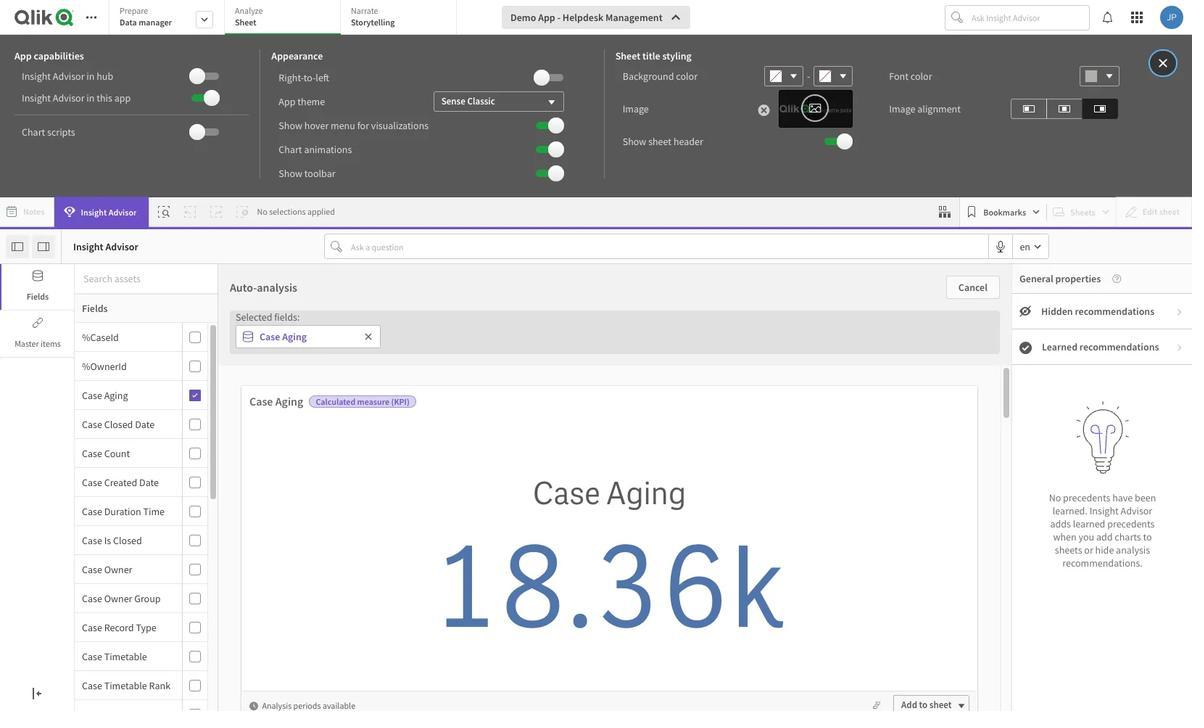 Task type: locate. For each thing, give the bounding box(es) containing it.
general
[[1020, 272, 1054, 285]]

timetable for case timetable rank
[[104, 679, 147, 692]]

1 vertical spatial type
[[136, 621, 157, 634]]

date for case created date
[[139, 476, 159, 489]]

selections
[[269, 206, 306, 217]]

master
[[15, 338, 39, 349]]

- left helpdesk
[[558, 11, 561, 24]]

Search assets text field
[[75, 266, 218, 292]]

sheet title styling
[[616, 49, 692, 62]]

1 timetable from the top
[[104, 650, 147, 663]]

2 vertical spatial app
[[279, 95, 296, 108]]

0 horizontal spatial no
[[257, 206, 268, 217]]

case timetable rank menu item
[[75, 671, 208, 700]]

view disabled image
[[1020, 305, 1032, 317]]

duration up %ownerid on the left bottom of page
[[85, 340, 132, 356]]

insight inside no precedents have been learned. insight advisor adds learned precedents when you add charts to sheets or hide analysis recommendations.
[[1090, 504, 1119, 517]]

owner inside case owner group menu item
[[104, 592, 132, 605]]

case aging down fields:
[[260, 330, 307, 343]]

1 vertical spatial show
[[623, 135, 647, 148]]

timetable
[[104, 650, 147, 663], [104, 679, 147, 692]]

closed right is
[[113, 534, 142, 547]]

case for case owner group menu item
[[82, 592, 102, 605]]

record
[[104, 621, 134, 634]]

1 vertical spatial timetable
[[104, 679, 147, 692]]

insight up add
[[1090, 504, 1119, 517]]

type down the 142
[[618, 340, 643, 356]]

1 vertical spatial time
[[160, 591, 186, 606]]

insight down insight advisor dropdown button
[[73, 240, 104, 253]]

date inside menu item
[[135, 418, 155, 431]]

auto-analysis
[[230, 280, 298, 295]]

%caseid menu item
[[75, 323, 208, 352]]

date right 'created'
[[139, 476, 159, 489]]

case owner group menu item
[[75, 584, 208, 613]]

cases
[[261, 356, 288, 370]]

- inside button
[[558, 11, 561, 24]]

1 horizontal spatial -
[[808, 70, 811, 83]]

1 vertical spatial in
[[87, 91, 95, 104]]

1 horizontal spatial image
[[890, 102, 916, 115]]

to-
[[304, 71, 316, 84]]

0 vertical spatial duration
[[85, 340, 132, 356]]

18.36k application
[[0, 0, 1193, 711]]

0 vertical spatial small image
[[1020, 341, 1033, 354]]

chart left scripts
[[22, 126, 45, 139]]

sheet left title
[[616, 49, 641, 62]]

0 vertical spatial app
[[538, 11, 556, 24]]

no precedents have been learned. insight advisor adds learned precedents when you add charts to sheets or hide analysis recommendations.
[[1050, 491, 1157, 570]]

aging inside "case aging" menu item
[[104, 389, 128, 402]]

2 color from the left
[[911, 70, 933, 83]]

owner inside case owner menu item
[[104, 563, 132, 576]]

medium priority cases 142
[[483, 257, 699, 333]]

image for image alignment
[[890, 102, 916, 115]]

cases inside high priority cases 72
[[233, 257, 291, 286]]

selections tool image
[[940, 206, 951, 218]]

precedents down have
[[1108, 517, 1156, 530]]

0 vertical spatial show
[[279, 119, 303, 132]]

hidden recommendations button
[[1013, 294, 1193, 329]]

case for case count menu item
[[82, 447, 102, 460]]

count
[[104, 447, 130, 460]]

1 image from the left
[[623, 102, 649, 115]]

case for the 'case created date' menu item
[[82, 476, 102, 489]]

precedents up learned
[[1064, 491, 1111, 504]]

smart search image
[[159, 206, 170, 218]]

1 vertical spatial owner
[[104, 592, 132, 605]]

1 horizontal spatial small image
[[1020, 341, 1033, 354]]

precedents
[[1064, 491, 1111, 504], [1108, 517, 1156, 530]]

date inside menu item
[[139, 476, 159, 489]]

you
[[1079, 530, 1095, 543]]

open left by
[[497, 340, 525, 356]]

1 horizontal spatial color
[[911, 70, 933, 83]]

tab list inside toolbar
[[109, 0, 462, 36]]

chart up show toolbar
[[279, 143, 302, 156]]

timetable down the case timetable button
[[104, 679, 147, 692]]

properties
[[1056, 272, 1102, 285]]

1 vertical spatial chart
[[279, 143, 302, 156]]

0 vertical spatial chart
[[22, 126, 45, 139]]

1 horizontal spatial sheet
[[616, 49, 641, 62]]

insight advisor in hub
[[22, 70, 113, 83]]

closed
[[104, 418, 133, 431], [113, 534, 142, 547]]

help image
[[1102, 274, 1122, 283]]

small image left learned at the top of the page
[[1020, 341, 1033, 354]]

open left items
[[7, 340, 35, 356]]

align center image
[[1059, 100, 1071, 117]]

color right font
[[911, 70, 933, 83]]

case for case duration time menu item
[[82, 505, 102, 518]]

1 vertical spatial analysis
[[1117, 543, 1151, 557]]

for
[[357, 119, 369, 132]]

advisor inside no precedents have been learned. insight advisor adds learned precedents when you add charts to sheets or hide analysis recommendations.
[[1121, 504, 1153, 517]]

open cases by priority type
[[497, 340, 643, 356]]

2 owner from the top
[[104, 592, 132, 605]]

chart for chart scripts
[[22, 126, 45, 139]]

open for open cases by priority type
[[497, 340, 525, 356]]

show hover menu for visualizations
[[279, 119, 429, 132]]

right-to-left
[[279, 71, 330, 84]]

case inside 'case aging 18.36k'
[[533, 473, 601, 514]]

size
[[50, 356, 68, 370]]

0 vertical spatial small image
[[1176, 308, 1185, 316]]

1 vertical spatial date
[[139, 476, 159, 489]]

0 horizontal spatial -
[[558, 11, 561, 24]]

cancel
[[959, 281, 988, 294]]

cases inside open cases vs duration * bubble size represents number of high priority open cases
[[38, 340, 69, 356]]

0 horizontal spatial image
[[623, 102, 649, 115]]

open & resolved cases over time
[[7, 591, 186, 606]]

show toolbar
[[279, 167, 336, 180]]

in left this
[[87, 91, 95, 104]]

app left theme
[[279, 95, 296, 108]]

hover
[[305, 119, 329, 132]]

closed up the count
[[104, 418, 133, 431]]

font color
[[890, 70, 933, 83]]

insight advisor left smart search image at the top left
[[81, 206, 137, 217]]

analysis right hide
[[1117, 543, 1151, 557]]

insight advisor down insight advisor dropdown button
[[73, 240, 138, 253]]

en button
[[1014, 234, 1049, 258]]

aging inside 'case aging 18.36k'
[[607, 473, 687, 514]]

time down the 'case created date' menu item
[[143, 505, 165, 518]]

tab list
[[109, 0, 462, 36]]

small image inside learned recommendations button
[[1020, 341, 1033, 354]]

timetable inside menu item
[[104, 679, 147, 692]]

1 vertical spatial app
[[15, 49, 32, 62]]

group
[[134, 592, 161, 605]]

toolbar
[[0, 0, 1193, 197]]

advisor
[[53, 70, 85, 83], [53, 91, 85, 104], [109, 206, 137, 217], [106, 240, 138, 253], [1121, 504, 1153, 517]]

color down styling
[[676, 70, 698, 83]]

advisor up high
[[106, 240, 138, 253]]

visualizations
[[371, 119, 429, 132]]

selected fields:
[[236, 311, 300, 324]]

2 in from the top
[[87, 91, 95, 104]]

1 vertical spatial no
[[1050, 491, 1062, 504]]

duration down 'created'
[[104, 505, 141, 518]]

no left selections
[[257, 206, 268, 217]]

priority inside low priority cases 203
[[939, 257, 1010, 286]]

1 small image from the top
[[1176, 308, 1185, 316]]

represents
[[70, 356, 121, 370]]

over
[[132, 591, 157, 606]]

0 horizontal spatial color
[[676, 70, 698, 83]]

case aging 18.36k
[[431, 473, 788, 662]]

timetable inside menu item
[[104, 650, 147, 663]]

fields up master items
[[27, 291, 49, 302]]

to
[[1144, 530, 1153, 543]]

0 vertical spatial date
[[135, 418, 155, 431]]

insight down app capabilities
[[22, 70, 51, 83]]

image down background
[[623, 102, 649, 115]]

1 horizontal spatial app
[[279, 95, 296, 108]]

toolbar containing demo app - helpdesk management
[[0, 0, 1193, 197]]

0 horizontal spatial app
[[15, 49, 32, 62]]

small image inside hidden recommendations button
[[1176, 308, 1185, 316]]

priority inside medium priority cases 142
[[565, 257, 637, 286]]

case timetable menu item
[[75, 642, 208, 671]]

0 vertical spatial insight advisor
[[81, 206, 137, 217]]

case aging down %ownerid on the left bottom of page
[[82, 389, 128, 402]]

(kpi)
[[392, 396, 410, 407]]

align left image
[[1024, 100, 1035, 117]]

sheet
[[235, 17, 257, 28], [616, 49, 641, 62]]

open
[[7, 340, 35, 356], [497, 340, 525, 356], [7, 591, 35, 606]]

1 color from the left
[[676, 70, 698, 83]]

low
[[893, 257, 934, 286]]

app
[[114, 91, 131, 104]]

date for case closed date
[[135, 418, 155, 431]]

0 vertical spatial -
[[558, 11, 561, 24]]

sheet
[[649, 135, 672, 148]]

case aging
[[260, 330, 307, 343], [82, 389, 128, 402], [250, 394, 304, 409]]

case aging down cases
[[250, 394, 304, 409]]

0 vertical spatial in
[[87, 70, 95, 83]]

-
[[558, 11, 561, 24], [808, 70, 811, 83]]

1 horizontal spatial type
[[618, 340, 643, 356]]

advisor up "charts"
[[1121, 504, 1153, 517]]

0 vertical spatial time
[[143, 505, 165, 518]]

chart
[[22, 126, 45, 139], [279, 143, 302, 156]]

Ask a question text field
[[348, 235, 989, 258]]

background color
[[623, 70, 698, 83]]

open inside open cases vs duration * bubble size represents number of high priority open cases
[[7, 340, 35, 356]]

- up select image
[[808, 70, 811, 83]]

%ownerid menu item
[[75, 352, 208, 381]]

case inside menu item
[[82, 592, 102, 605]]

type right record
[[136, 621, 157, 634]]

no inside no precedents have been learned. insight advisor adds learned precedents when you add charts to sheets or hide analysis recommendations.
[[1050, 491, 1062, 504]]

menu containing %caseid
[[75, 323, 218, 711]]

duration inside open cases vs duration * bubble size represents number of high priority open cases
[[85, 340, 132, 356]]

timetable up case timetable rank
[[104, 650, 147, 663]]

owner for case owner group
[[104, 592, 132, 605]]

2 small image from the top
[[1176, 343, 1185, 352]]

case aging inside menu item
[[82, 389, 128, 402]]

hide properties image
[[38, 241, 49, 252]]

bookmarks
[[984, 206, 1027, 217]]

small image
[[1176, 308, 1185, 316], [1176, 343, 1185, 352]]

advisor left smart search image at the top left
[[109, 206, 137, 217]]

tab list containing prepare
[[109, 0, 462, 36]]

0 vertical spatial no
[[257, 206, 268, 217]]

1 in from the top
[[87, 70, 95, 83]]

app right the demo
[[538, 11, 556, 24]]

learned recommendations button
[[1013, 329, 1193, 365]]

case duration time menu item
[[75, 497, 208, 526]]

master items button
[[0, 311, 74, 357], [1, 311, 74, 357]]

bookmarks button
[[964, 200, 1044, 223]]

0 vertical spatial type
[[618, 340, 643, 356]]

2 image from the left
[[890, 102, 916, 115]]

recommendations
[[1076, 305, 1155, 318], [1080, 340, 1160, 353]]

date down "case aging" menu item
[[135, 418, 155, 431]]

timetable for case timetable
[[104, 650, 147, 663]]

1 horizontal spatial no
[[1050, 491, 1062, 504]]

sense classic
[[442, 95, 495, 107]]

resolved
[[48, 591, 96, 606]]

1 vertical spatial closed
[[113, 534, 142, 547]]

1 owner from the top
[[104, 563, 132, 576]]

deselect field image
[[364, 332, 373, 341]]

0 horizontal spatial small image
[[250, 701, 258, 710]]

0 horizontal spatial type
[[136, 621, 157, 634]]

show left toolbar
[[279, 167, 303, 180]]

prepare data manager
[[120, 5, 172, 28]]

fields up %caseid
[[82, 302, 108, 315]]

analysis inside no precedents have been learned. insight advisor adds learned precedents when you add charts to sheets or hide analysis recommendations.
[[1117, 543, 1151, 557]]

time right over
[[160, 591, 186, 606]]

open left &
[[7, 591, 35, 606]]

0 vertical spatial recommendations
[[1076, 305, 1155, 318]]

menu
[[75, 323, 218, 711]]

2 vertical spatial show
[[279, 167, 303, 180]]

small image inside learned recommendations button
[[1176, 343, 1185, 352]]

title
[[643, 49, 661, 62]]

priority
[[157, 257, 229, 286], [565, 257, 637, 286], [939, 257, 1010, 286], [576, 340, 616, 356]]

case count menu item
[[75, 439, 208, 468]]

no selections applied
[[257, 206, 335, 217]]

recommendations down hidden recommendations button
[[1080, 340, 1160, 353]]

small image left analysis
[[250, 701, 258, 710]]

1 horizontal spatial chart
[[279, 143, 302, 156]]

in left the hub
[[87, 70, 95, 83]]

0 vertical spatial sheet
[[235, 17, 257, 28]]

rank
[[149, 679, 171, 692]]

advisor down insight advisor in hub
[[53, 91, 85, 104]]

1 vertical spatial duration
[[104, 505, 141, 518]]

0 vertical spatial closed
[[104, 418, 133, 431]]

hide
[[1096, 543, 1115, 557]]

en
[[1020, 240, 1031, 253]]

1 vertical spatial -
[[808, 70, 811, 83]]

0 vertical spatial owner
[[104, 563, 132, 576]]

no up the adds
[[1050, 491, 1062, 504]]

1 vertical spatial recommendations
[[1080, 340, 1160, 353]]

app left the "capabilities"
[[15, 49, 32, 62]]

case owner menu item
[[75, 555, 208, 584]]

2 horizontal spatial app
[[538, 11, 556, 24]]

203
[[950, 286, 1015, 333]]

show left sheet
[[623, 135, 647, 148]]

recommendations down help icon
[[1076, 305, 1155, 318]]

charts
[[1115, 530, 1142, 543]]

image down font
[[890, 102, 916, 115]]

priority inside high priority cases 72
[[157, 257, 229, 286]]

0 horizontal spatial sheet
[[235, 17, 257, 28]]

small image
[[1020, 341, 1033, 354], [250, 701, 258, 710]]

case closed date button
[[75, 418, 179, 431]]

fields
[[27, 291, 49, 302], [82, 302, 108, 315]]

1 vertical spatial small image
[[1176, 343, 1185, 352]]

sheet inside analyze sheet
[[235, 17, 257, 28]]

analysis up selected fields:
[[257, 280, 298, 295]]

app
[[538, 11, 556, 24], [15, 49, 32, 62], [279, 95, 296, 108]]

sheet down analyze
[[235, 17, 257, 28]]

0 vertical spatial timetable
[[104, 650, 147, 663]]

insight left smart search image at the top left
[[81, 206, 107, 217]]

toolbar
[[305, 167, 336, 180]]

0 vertical spatial analysis
[[257, 280, 298, 295]]

hidden recommendations
[[1042, 305, 1155, 318]]

number
[[123, 356, 160, 370]]

show left hover
[[279, 119, 303, 132]]

2 timetable from the top
[[104, 679, 147, 692]]

time
[[143, 505, 165, 518], [160, 591, 186, 606]]

1 horizontal spatial analysis
[[1117, 543, 1151, 557]]

0 horizontal spatial chart
[[22, 126, 45, 139]]



Task type: describe. For each thing, give the bounding box(es) containing it.
menu inside 18.36k application
[[75, 323, 218, 711]]

72
[[178, 286, 221, 333]]

cancel button
[[947, 276, 1001, 299]]

insight inside dropdown button
[[81, 206, 107, 217]]

1 vertical spatial insight advisor
[[73, 240, 138, 253]]

case created date
[[82, 476, 159, 489]]

select image image
[[809, 99, 822, 117]]

analyze sheet
[[235, 5, 263, 28]]

priority for 203
[[939, 257, 1010, 286]]

chart animations
[[279, 143, 352, 156]]

color for font color
[[911, 70, 933, 83]]

case record type menu item
[[75, 613, 208, 642]]

insight advisor inside insight advisor dropdown button
[[81, 206, 137, 217]]

insight up the chart scripts
[[22, 91, 51, 104]]

app theme
[[279, 95, 325, 108]]

open cases vs duration * bubble size represents number of high priority open cases
[[7, 340, 288, 370]]

demo
[[511, 11, 536, 24]]

no for no precedents have been learned. insight advisor adds learned precedents when you add charts to sheets or hide analysis recommendations.
[[1050, 491, 1062, 504]]

created
[[104, 476, 137, 489]]

case count
[[82, 447, 130, 460]]

selected
[[236, 311, 272, 324]]

high
[[107, 257, 153, 286]]

case for "case aging" menu item
[[82, 389, 102, 402]]

hide assets image
[[12, 241, 23, 252]]

1 master items button from the left
[[0, 311, 74, 357]]

learned.
[[1053, 504, 1088, 517]]

show for show toolbar
[[279, 167, 303, 180]]

learned
[[1074, 517, 1106, 530]]

case closed date menu item
[[75, 410, 208, 439]]

no for no selections applied
[[257, 206, 268, 217]]

prepare
[[120, 5, 148, 16]]

advisor inside dropdown button
[[109, 206, 137, 217]]

case is closed menu item
[[75, 526, 208, 555]]

%caseid button
[[75, 331, 179, 344]]

case owner
[[82, 563, 132, 576]]

close app options image
[[1157, 54, 1170, 72]]

app inside button
[[538, 11, 556, 24]]

app for app capabilities
[[15, 49, 32, 62]]

align right image
[[1095, 100, 1107, 117]]

in for hub
[[87, 70, 95, 83]]

case owner group button
[[75, 592, 179, 605]]

when
[[1054, 530, 1077, 543]]

case count button
[[75, 447, 179, 460]]

sense classic button
[[434, 91, 564, 111]]

open for open cases vs duration * bubble size represents number of high priority open cases
[[7, 340, 35, 356]]

management
[[606, 11, 663, 24]]

case timetable
[[82, 650, 147, 663]]

recommendations.
[[1063, 557, 1143, 570]]

cases inside medium priority cases 142
[[641, 257, 699, 286]]

time inside menu item
[[143, 505, 165, 518]]

storytelling
[[351, 17, 395, 28]]

cases inside low priority cases 203
[[1014, 257, 1073, 286]]

styling
[[663, 49, 692, 62]]

case for case record type menu item at the left bottom of the page
[[82, 621, 102, 634]]

james peterson image
[[1161, 6, 1184, 29]]

1 vertical spatial sheet
[[616, 49, 641, 62]]

case timetable rank button
[[75, 679, 179, 692]]

background
[[623, 70, 674, 83]]

case owner group
[[82, 592, 161, 605]]

show for show hover menu for visualizations
[[279, 119, 303, 132]]

sense
[[442, 95, 466, 107]]

image alignment
[[890, 102, 961, 115]]

insight advisor in this app
[[22, 91, 131, 104]]

app capabilities
[[15, 49, 84, 62]]

app for app theme
[[279, 95, 296, 108]]

header
[[674, 135, 704, 148]]

remove image image
[[759, 103, 770, 118]]

analysis periods available
[[262, 700, 356, 711]]

0 horizontal spatial fields
[[27, 291, 49, 302]]

case owner button
[[75, 563, 179, 576]]

insight advisor button
[[54, 197, 149, 227]]

available
[[323, 700, 356, 711]]

case for case timetable menu item
[[82, 650, 102, 663]]

low priority cases 203
[[893, 257, 1073, 333]]

applied
[[308, 206, 335, 217]]

small image for learned recommendations
[[1176, 343, 1185, 352]]

owner for case owner
[[104, 563, 132, 576]]

recommendations for hidden recommendations
[[1076, 305, 1155, 318]]

case for case timetable rank menu item
[[82, 679, 102, 692]]

periods
[[294, 700, 321, 711]]

show sheet header
[[623, 135, 704, 148]]

18.36k
[[431, 514, 788, 662]]

narrate storytelling
[[351, 5, 395, 28]]

theme
[[298, 95, 325, 108]]

or
[[1085, 543, 1094, 557]]

duration inside case duration time menu item
[[104, 505, 141, 518]]

case aging button
[[75, 389, 179, 402]]

priority for 72
[[157, 257, 229, 286]]

in for this
[[87, 91, 95, 104]]

items
[[41, 338, 61, 349]]

add
[[1097, 530, 1113, 543]]

case is closed
[[82, 534, 142, 547]]

manager
[[139, 17, 172, 28]]

image for image
[[623, 102, 649, 115]]

1 horizontal spatial fields
[[82, 302, 108, 315]]

case created date button
[[75, 476, 179, 489]]

small image for hidden recommendations
[[1176, 308, 1185, 316]]

scripts
[[47, 126, 75, 139]]

case for 'case is closed' menu item at the bottom
[[82, 534, 102, 547]]

calculated
[[316, 396, 356, 407]]

case timetable button
[[75, 650, 179, 663]]

priority for 142
[[565, 257, 637, 286]]

animations
[[304, 143, 352, 156]]

1 vertical spatial small image
[[250, 701, 258, 710]]

case for case closed date menu item
[[82, 418, 102, 431]]

case created date menu item
[[75, 468, 208, 497]]

Ask Insight Advisor text field
[[969, 6, 1090, 29]]

case record type
[[82, 621, 157, 634]]

case aging menu item
[[75, 381, 208, 410]]

type inside case record type menu item
[[136, 621, 157, 634]]

high
[[174, 356, 195, 370]]

of
[[163, 356, 172, 370]]

hub
[[97, 70, 113, 83]]

open for open & resolved cases over time
[[7, 591, 35, 606]]

demo app - helpdesk management
[[511, 11, 663, 24]]

%ownerid
[[82, 360, 127, 373]]

0 vertical spatial precedents
[[1064, 491, 1111, 504]]

sheets
[[1056, 543, 1083, 557]]

chart for chart animations
[[279, 143, 302, 156]]

0 horizontal spatial analysis
[[257, 280, 298, 295]]

learned
[[1043, 340, 1078, 353]]

by
[[561, 340, 573, 356]]

1 vertical spatial precedents
[[1108, 517, 1156, 530]]

appearance
[[272, 49, 323, 62]]

advisor down the "capabilities"
[[53, 70, 85, 83]]

show for show sheet header
[[623, 135, 647, 148]]

medium
[[483, 257, 561, 286]]

%caseid
[[82, 331, 119, 344]]

recommendations for learned recommendations
[[1080, 340, 1160, 353]]

2 master items button from the left
[[1, 311, 74, 357]]

fields:
[[274, 311, 300, 324]]

case duration time
[[82, 505, 165, 518]]

calculated measure (kpi)
[[316, 396, 410, 407]]

case timetable rank
[[82, 679, 171, 692]]

color for background color
[[676, 70, 698, 83]]

case for case owner menu item
[[82, 563, 102, 576]]

chart scripts
[[22, 126, 75, 139]]

bubble
[[15, 356, 48, 370]]

high priority cases 72
[[107, 257, 291, 333]]

have
[[1113, 491, 1134, 504]]

is
[[104, 534, 111, 547]]



Task type: vqa. For each thing, say whether or not it's contained in the screenshot.
Grid
no



